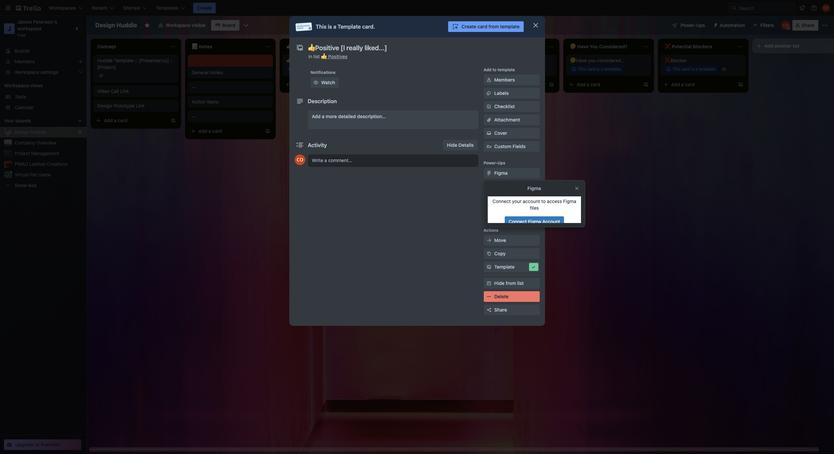 Task type: describe. For each thing, give the bounding box(es) containing it.
2 this card is a template. from the left
[[484, 67, 527, 72]]

🤔have you considered...
[[570, 58, 625, 63]]

filters button
[[751, 20, 776, 31]]

-- for first -- link
[[192, 84, 196, 90]]

creations
[[47, 161, 68, 167]]

cover link
[[484, 128, 540, 139]]

free
[[17, 33, 26, 38]]

fields
[[513, 144, 526, 149]]

template inside create card from template button
[[500, 24, 520, 29]]

general notes: link
[[192, 69, 269, 76]]

create for create card from template
[[462, 24, 476, 29]]

add a card button for ❌blocker's create from template… icon
[[661, 79, 735, 90]]

general
[[192, 70, 209, 75]]

is up in list 👍 positives
[[328, 24, 332, 30]]

close dialog image
[[532, 21, 540, 29]]

in list 👍 positives
[[309, 54, 348, 59]]

design inside board name text box
[[95, 22, 115, 29]]

huddle inside huddle template :: [presenter(s)] - [project]
[[97, 58, 113, 63]]

2 template. from the left
[[510, 67, 527, 72]]

1 vertical spatial template
[[498, 67, 515, 72]]

0 horizontal spatial figma
[[494, 170, 508, 176]]

a up 👍 positives link
[[333, 24, 336, 30]]

virtual pet game
[[15, 172, 51, 178]]

board link
[[211, 20, 239, 31]]

0 horizontal spatial ups
[[498, 161, 505, 166]]

starred icon image
[[77, 130, 83, 135]]

0 vertical spatial christina overa (christinaovera) image
[[822, 4, 830, 12]]

0 horizontal spatial design huddle
[[15, 129, 46, 135]]

checklist link
[[484, 101, 540, 112]]

more
[[326, 114, 337, 119]]

this for ❌blocker
[[673, 67, 681, 72]]

items
[[207, 99, 219, 105]]

upgrade to premium
[[15, 442, 60, 448]]

video
[[97, 88, 110, 94]]

huddle template :: [presenter(s)] - [project] link
[[97, 57, 175, 71]]

considered...
[[597, 58, 625, 63]]

show
[[15, 183, 27, 188]]

sm image for template
[[486, 264, 492, 270]]

👍positive
[[286, 58, 309, 63]]

👍positive [i really liked...] link
[[286, 57, 364, 64]]

[presenter(s)]
[[139, 58, 169, 63]]

add a card for ❌blocker's create from template… icon add a card button
[[671, 82, 695, 87]]

design for design huddle link
[[15, 129, 30, 135]]

actions
[[484, 228, 499, 233]]

detailed
[[338, 114, 356, 119]]

show menu image
[[822, 22, 829, 29]]

create from template… image for design prototype link
[[171, 118, 176, 123]]

project management link
[[15, 150, 83, 157]]

create from template… image for 🤔have you considered...
[[644, 82, 649, 87]]

add to template
[[484, 67, 515, 72]]

calendar
[[15, 105, 34, 110]]

boards
[[15, 48, 30, 54]]

copy link
[[484, 248, 540, 259]]

add board image
[[77, 118, 83, 124]]

j
[[7, 25, 11, 32]]

management
[[31, 151, 59, 156]]

power-ups button
[[668, 20, 709, 31]]

1 vertical spatial share
[[494, 307, 507, 313]]

pet
[[30, 172, 37, 178]]

card.
[[362, 24, 375, 30]]

add another list button
[[753, 39, 834, 53]]

search image
[[732, 5, 737, 11]]

you
[[588, 58, 596, 63]]

hide from list link
[[484, 278, 540, 289]]

notifications
[[311, 70, 336, 75]]

automation inside automation button
[[720, 22, 745, 28]]

this is a template card.
[[316, 24, 375, 30]]

add a card button for 🤔have you considered...'s create from template… icon
[[566, 79, 641, 90]]

template. for 👍positive [i really liked...]
[[321, 67, 338, 72]]

1 horizontal spatial from
[[506, 280, 516, 286]]

create button
[[193, 3, 216, 13]]

action
[[192, 99, 206, 105]]

add a card for add a card button related to create from template… image corresponding to design prototype link
[[104, 118, 128, 123]]

card inside button
[[478, 24, 487, 29]]

another
[[775, 43, 792, 49]]

james peterson's workspace free
[[17, 19, 58, 38]]

🤔have you considered... link
[[570, 57, 648, 64]]

your boards with 5 items element
[[4, 117, 67, 125]]

add power-ups link
[[484, 181, 540, 192]]

filters
[[761, 22, 774, 28]]

a down items
[[209, 128, 211, 134]]

template. for ❌blocker
[[699, 67, 717, 72]]

1 horizontal spatial template
[[338, 24, 361, 30]]

a left more
[[322, 114, 325, 119]]

is for 👍positive [i really liked...]
[[313, 67, 316, 72]]

button
[[504, 211, 519, 217]]

activity
[[308, 142, 327, 148]]

members for left members link
[[15, 59, 35, 64]]

show less button
[[0, 180, 87, 191]]

sm image for automation
[[711, 20, 720, 29]]

sm image for labels
[[486, 90, 492, 97]]

is up labels
[[502, 67, 505, 72]]

virtual
[[15, 172, 29, 178]]

add a card for add a card button below 'notifications'
[[293, 82, 317, 87]]

power-ups inside button
[[681, 22, 705, 28]]

this card is a template. for 🤔have you considered...
[[578, 67, 622, 72]]

0 notifications image
[[798, 4, 806, 12]]

project
[[15, 151, 30, 156]]

2 -- link from the top
[[192, 113, 269, 120]]

james
[[17, 19, 32, 25]]

❌blocker
[[665, 58, 687, 63]]

table
[[15, 94, 26, 100]]

labels link
[[484, 88, 540, 99]]

design for design prototype link link at the top left of the page
[[97, 103, 112, 109]]

1 -- link from the top
[[192, 84, 269, 91]]

upgrade
[[15, 442, 34, 448]]

Board name text field
[[92, 20, 141, 31]]

overview
[[36, 140, 56, 146]]

visible
[[192, 22, 206, 28]]

watch
[[321, 80, 335, 85]]

1 horizontal spatial members link
[[484, 75, 540, 85]]

sm image for watch
[[313, 79, 319, 86]]

add a card button down 'notifications'
[[282, 79, 357, 90]]

create for create
[[197, 5, 212, 11]]

add power-ups
[[494, 184, 529, 189]]

is for ❌blocker
[[691, 67, 694, 72]]

custom
[[494, 144, 512, 149]]

description…
[[357, 114, 386, 119]]

template. for 🤔have you considered...
[[604, 67, 622, 72]]

sm image for delete
[[486, 293, 492, 300]]

calendar link
[[15, 104, 83, 111]]

workspace for workspace views
[[4, 83, 29, 88]]

your
[[4, 118, 14, 124]]

2 vertical spatial ups
[[520, 184, 529, 189]]

action items link
[[192, 99, 269, 105]]

- inside huddle template :: [presenter(s)] - [project]
[[170, 58, 172, 63]]

james peterson's workspace link
[[17, 19, 58, 31]]

workspace for workspace visible
[[166, 22, 190, 28]]

design huddle inside board name text box
[[95, 22, 137, 29]]

👍
[[321, 54, 327, 59]]

template inside button
[[494, 264, 515, 270]]

a left watch button
[[303, 82, 306, 87]]

add a more detailed description…
[[312, 114, 386, 119]]

0 horizontal spatial members link
[[0, 56, 87, 67]]

this for 👍positive [i really liked...]
[[294, 67, 302, 72]]

really
[[315, 58, 326, 63]]

views
[[30, 83, 43, 88]]

less
[[28, 183, 37, 188]]

create card from template
[[462, 24, 520, 29]]

sm image for hide from list
[[486, 280, 492, 287]]

a down 🤔have you considered...
[[601, 67, 603, 72]]

table link
[[15, 94, 83, 100]]



Task type: vqa. For each thing, say whether or not it's contained in the screenshot.
the topmost STARRED ICON
no



Task type: locate. For each thing, give the bounding box(es) containing it.
action items
[[192, 99, 219, 105]]

create from template… image for ❌blocker
[[738, 82, 743, 87]]

template down 'copy'
[[494, 264, 515, 270]]

Write a comment text field
[[308, 155, 478, 167]]

attachment
[[494, 117, 520, 123]]

1 vertical spatial members link
[[484, 75, 540, 85]]

1 horizontal spatial design huddle
[[95, 22, 137, 29]]

share
[[802, 22, 815, 28], [494, 307, 507, 313]]

0 vertical spatial ups
[[697, 22, 705, 28]]

add a card down you
[[577, 82, 601, 87]]

list right [i
[[314, 54, 320, 59]]

template. down considered...
[[604, 67, 622, 72]]

0 horizontal spatial template
[[114, 58, 134, 63]]

1 vertical spatial ups
[[498, 161, 505, 166]]

add a card button for third create from template… icon from the right
[[472, 79, 546, 90]]

hide up delete
[[494, 280, 505, 286]]

this
[[316, 24, 327, 30], [294, 67, 302, 72], [484, 67, 492, 72], [578, 67, 586, 72], [673, 67, 681, 72]]

christina overa (christinaovera) image
[[822, 4, 830, 12], [295, 155, 305, 165]]

1 vertical spatial from
[[506, 280, 516, 286]]

hide left details
[[447, 142, 457, 148]]

1 vertical spatial template
[[114, 58, 134, 63]]

hide for hide details
[[447, 142, 457, 148]]

labels
[[494, 90, 509, 96]]

1 horizontal spatial link
[[136, 103, 145, 109]]

liked...]
[[327, 58, 343, 63]]

is down 👍positive [i really liked...]
[[313, 67, 316, 72]]

2 horizontal spatial power-
[[681, 22, 697, 28]]

0 horizontal spatial share button
[[484, 305, 540, 315]]

a down ❌blocker
[[682, 82, 684, 87]]

ups left automation button
[[697, 22, 705, 28]]

1 vertical spatial list
[[314, 54, 320, 59]]

0 horizontal spatial members
[[15, 59, 35, 64]]

this card is a template. for 👍positive [i really liked...]
[[294, 67, 338, 72]]

add a card button up labels
[[472, 79, 546, 90]]

members down boards
[[15, 59, 35, 64]]

0 horizontal spatial hide
[[447, 142, 457, 148]]

0 horizontal spatial christina overa (christinaovera) image
[[295, 155, 305, 165]]

add a card down the "design prototype link"
[[104, 118, 128, 123]]

sm image inside checklist link
[[486, 103, 492, 110]]

0 horizontal spatial power-ups
[[484, 161, 505, 166]]

sm image for copy
[[486, 250, 492, 257]]

0 vertical spatial hide
[[447, 142, 457, 148]]

link
[[120, 88, 129, 94], [136, 103, 145, 109]]

notes:
[[210, 70, 224, 75]]

design prototype link link
[[97, 103, 175, 109]]

project management
[[15, 151, 59, 156]]

1 vertical spatial power-
[[484, 161, 498, 166]]

primary element
[[0, 0, 834, 16]]

sm image for figma
[[486, 170, 492, 177]]

template button
[[484, 262, 540, 272]]

sm image inside watch button
[[313, 79, 319, 86]]

1 -- from the top
[[192, 84, 196, 90]]

1 vertical spatial huddle
[[97, 58, 113, 63]]

-- for second -- link
[[192, 114, 196, 119]]

0 vertical spatial --
[[192, 84, 196, 90]]

-- link down general notes: link
[[192, 84, 269, 91]]

add a card for 🤔have you considered...'s create from template… icon's add a card button
[[577, 82, 601, 87]]

-- link
[[192, 84, 269, 91], [192, 113, 269, 120]]

4 template. from the left
[[699, 67, 717, 72]]

🤔have
[[570, 58, 587, 63]]

template left card.
[[338, 24, 361, 30]]

0 vertical spatial members
[[15, 59, 35, 64]]

-- up action
[[192, 84, 196, 90]]

template.
[[321, 67, 338, 72], [510, 67, 527, 72], [604, 67, 622, 72], [699, 67, 717, 72]]

this card is a template. for ❌blocker
[[673, 67, 717, 72]]

0 vertical spatial share button
[[793, 20, 819, 31]]

1 vertical spatial share button
[[484, 305, 540, 315]]

template
[[338, 24, 361, 30], [114, 58, 134, 63], [494, 264, 515, 270]]

description
[[308, 98, 337, 104]]

1 horizontal spatial share button
[[793, 20, 819, 31]]

this card is a template. up labels
[[484, 67, 527, 72]]

this card is a template. down 🤔have you considered...
[[578, 67, 622, 72]]

0 horizontal spatial workspace
[[4, 83, 29, 88]]

0 horizontal spatial create from template… image
[[549, 82, 554, 87]]

power-
[[681, 22, 697, 28], [484, 161, 498, 166], [504, 184, 520, 189]]

0 horizontal spatial create from template… image
[[171, 118, 176, 123]]

add button
[[494, 211, 519, 217]]

0 horizontal spatial link
[[120, 88, 129, 94]]

is down 🤔have you considered...
[[597, 67, 600, 72]]

link down video call link link
[[136, 103, 145, 109]]

ups up add button button
[[520, 184, 529, 189]]

list for hide from list
[[517, 280, 524, 286]]

company
[[15, 140, 35, 146]]

hide from list
[[494, 280, 524, 286]]

delete
[[494, 294, 509, 299]]

2 vertical spatial power-
[[504, 184, 520, 189]]

0 vertical spatial power-
[[681, 22, 697, 28]]

members
[[15, 59, 35, 64], [494, 77, 515, 83]]

design huddle link
[[15, 129, 75, 136]]

design huddle
[[95, 22, 137, 29], [15, 129, 46, 135]]

add a card button down action items link
[[188, 126, 262, 137]]

from
[[489, 24, 499, 29], [506, 280, 516, 286]]

copy
[[494, 251, 506, 256]]

sm image left 'copy'
[[486, 250, 492, 257]]

::
[[135, 58, 138, 63]]

to for template
[[493, 67, 497, 72]]

1 vertical spatial workspace
[[4, 83, 29, 88]]

1 horizontal spatial automation
[[720, 22, 745, 28]]

share button down delete link
[[484, 305, 540, 315]]

0 horizontal spatial power-
[[484, 161, 498, 166]]

members down add to template
[[494, 77, 515, 83]]

attachment button
[[484, 115, 540, 125]]

0 horizontal spatial from
[[489, 24, 499, 29]]

0 horizontal spatial share
[[494, 307, 507, 313]]

is for 🤔have you considered...
[[597, 67, 600, 72]]

0 vertical spatial share
[[802, 22, 815, 28]]

a down you
[[587, 82, 590, 87]]

to up labels
[[493, 67, 497, 72]]

template left ::
[[114, 58, 134, 63]]

custom fields
[[494, 144, 526, 149]]

design huddle up company overview
[[15, 129, 46, 135]]

0 vertical spatial template
[[338, 24, 361, 30]]

members link up labels link
[[484, 75, 540, 85]]

this card is a template. down ❌blocker "link"
[[673, 67, 717, 72]]

automation
[[720, 22, 745, 28], [484, 201, 506, 206]]

workspace inside button
[[166, 22, 190, 28]]

add another list
[[765, 43, 800, 49]]

1 vertical spatial to
[[35, 442, 40, 448]]

add a card down ❌blocker
[[671, 82, 695, 87]]

2 horizontal spatial list
[[793, 43, 800, 49]]

3 this card is a template. from the left
[[578, 67, 622, 72]]

0 horizontal spatial huddle
[[31, 129, 46, 135]]

huddle left the star or unstar board image
[[117, 22, 137, 29]]

👍 positives link
[[321, 54, 348, 59]]

Search field
[[729, 3, 796, 13]]

1 horizontal spatial hide
[[494, 280, 505, 286]]

sm image inside delete link
[[486, 293, 492, 300]]

sm image left labels
[[486, 90, 492, 97]]

sm image for members
[[486, 77, 492, 83]]

add a card up labels
[[482, 82, 506, 87]]

0 vertical spatial automation
[[720, 22, 745, 28]]

-
[[170, 58, 172, 63], [192, 84, 194, 90], [194, 84, 196, 90], [192, 114, 194, 119], [194, 114, 196, 119]]

1 vertical spatial link
[[136, 103, 145, 109]]

premium
[[41, 442, 60, 448]]

1 vertical spatial members
[[494, 77, 515, 83]]

[project]
[[97, 64, 116, 70]]

your boards
[[4, 118, 31, 124]]

sm image inside move link
[[486, 237, 492, 244]]

add a card button down ❌blocker "link"
[[661, 79, 735, 90]]

create inside create card from template button
[[462, 24, 476, 29]]

call
[[111, 88, 119, 94]]

hide details
[[447, 142, 474, 148]]

company overview link
[[15, 140, 83, 146]]

0 vertical spatial template
[[500, 24, 520, 29]]

list right the another
[[793, 43, 800, 49]]

2 horizontal spatial template
[[494, 264, 515, 270]]

1 vertical spatial hide
[[494, 280, 505, 286]]

ups down custom at the right
[[498, 161, 505, 166]]

customize views image
[[243, 22, 249, 29]]

0 vertical spatial design
[[95, 22, 115, 29]]

0 vertical spatial figma
[[494, 170, 508, 176]]

general notes:
[[192, 70, 224, 75]]

share button
[[793, 20, 819, 31], [484, 305, 540, 315]]

add a card down items
[[199, 128, 222, 134]]

workspace left visible at the left top of the page
[[166, 22, 190, 28]]

workspace
[[17, 26, 42, 31]]

add a card down 'notifications'
[[293, 82, 317, 87]]

star or unstar board image
[[145, 23, 150, 28]]

pwau
[[15, 161, 28, 167]]

to right upgrade
[[35, 442, 40, 448]]

2 vertical spatial huddle
[[31, 129, 46, 135]]

a down ❌blocker "link"
[[696, 67, 698, 72]]

checklist
[[494, 104, 515, 109]]

hide details link
[[443, 140, 478, 151]]

create from template… image
[[171, 118, 176, 123], [265, 129, 270, 134]]

--
[[192, 84, 196, 90], [192, 114, 196, 119]]

1 this card is a template. from the left
[[294, 67, 338, 72]]

0 vertical spatial members link
[[0, 56, 87, 67]]

add a card button down design prototype link link at the top left of the page
[[93, 115, 168, 126]]

a down the "design prototype link"
[[114, 118, 117, 123]]

2 -- from the top
[[192, 114, 196, 119]]

2 horizontal spatial create from template… image
[[738, 82, 743, 87]]

open information menu image
[[811, 5, 818, 11]]

move
[[494, 237, 506, 243]]

video call link link
[[97, 88, 175, 95]]

0 vertical spatial power-ups
[[681, 22, 705, 28]]

1 horizontal spatial power-
[[504, 184, 520, 189]]

is
[[328, 24, 332, 30], [313, 67, 316, 72], [502, 67, 505, 72], [597, 67, 600, 72], [691, 67, 694, 72]]

hide for hide from list
[[494, 280, 505, 286]]

workspace up table
[[4, 83, 29, 88]]

create
[[197, 5, 212, 11], [462, 24, 476, 29]]

sm image
[[711, 20, 720, 29], [486, 77, 492, 83], [486, 90, 492, 97], [486, 130, 492, 137], [486, 250, 492, 257]]

a up labels link
[[506, 67, 509, 72]]

pwau leather creations link
[[15, 161, 83, 168]]

to for premium
[[35, 442, 40, 448]]

add button button
[[484, 209, 540, 219]]

share button down 0 notifications icon
[[793, 20, 819, 31]]

sm image for checklist
[[486, 103, 492, 110]]

add a card button down 🤔have you considered... link
[[566, 79, 641, 90]]

-- link down action items link
[[192, 113, 269, 120]]

-- down action
[[192, 114, 196, 119]]

list inside button
[[793, 43, 800, 49]]

to
[[493, 67, 497, 72], [35, 442, 40, 448]]

share left show menu icon at the top right of the page
[[802, 22, 815, 28]]

0 horizontal spatial to
[[35, 442, 40, 448]]

video call link
[[97, 88, 129, 94]]

create inside "create" button
[[197, 5, 212, 11]]

a up labels
[[492, 82, 495, 87]]

design huddle left the star or unstar board image
[[95, 22, 137, 29]]

1 horizontal spatial create from template… image
[[265, 129, 270, 134]]

ups inside button
[[697, 22, 705, 28]]

create from template… image for action items
[[265, 129, 270, 134]]

0 vertical spatial workspace
[[166, 22, 190, 28]]

sm image for cover
[[486, 130, 492, 137]]

design prototype link
[[97, 103, 145, 109]]

christina overa (christinaovera) image
[[781, 21, 791, 30]]

None text field
[[305, 42, 524, 54]]

1 vertical spatial figma
[[528, 186, 541, 191]]

upgrade to premium link
[[4, 440, 81, 450]]

huddle up company overview
[[31, 129, 46, 135]]

2 create from template… image from the left
[[644, 82, 649, 87]]

4 this card is a template. from the left
[[673, 67, 717, 72]]

template. down 👍positive [i really liked...] link at the left
[[321, 67, 338, 72]]

3 template. from the left
[[604, 67, 622, 72]]

template up labels
[[498, 67, 515, 72]]

template
[[500, 24, 520, 29], [498, 67, 515, 72]]

0 vertical spatial list
[[793, 43, 800, 49]]

2 vertical spatial template
[[494, 264, 515, 270]]

j link
[[4, 23, 15, 34]]

this card is a template. down 👍positive [i really liked...]
[[294, 67, 338, 72]]

sm image down add to template
[[486, 77, 492, 83]]

create from template… image
[[549, 82, 554, 87], [644, 82, 649, 87], [738, 82, 743, 87]]

link for design prototype link
[[136, 103, 145, 109]]

from inside button
[[489, 24, 499, 29]]

list up delete link
[[517, 280, 524, 286]]

2 horizontal spatial ups
[[697, 22, 705, 28]]

sm image inside cover link
[[486, 130, 492, 137]]

sm image inside labels link
[[486, 90, 492, 97]]

1 vertical spatial power-ups
[[484, 161, 505, 166]]

sm image left cover
[[486, 130, 492, 137]]

template left close dialog image
[[500, 24, 520, 29]]

2 vertical spatial list
[[517, 280, 524, 286]]

1 vertical spatial automation
[[484, 201, 506, 206]]

1 horizontal spatial to
[[493, 67, 497, 72]]

0 horizontal spatial list
[[314, 54, 320, 59]]

1 horizontal spatial share
[[802, 22, 815, 28]]

0 vertical spatial huddle
[[117, 22, 137, 29]]

create card from template button
[[448, 21, 524, 32]]

template. up labels link
[[510, 67, 527, 72]]

add a card button for create from template… image related to action items
[[188, 126, 262, 137]]

0 horizontal spatial create
[[197, 5, 212, 11]]

members for right members link
[[494, 77, 515, 83]]

0 vertical spatial from
[[489, 24, 499, 29]]

add a card for add a card button associated with create from template… image related to action items
[[199, 128, 222, 134]]

sm image inside automation button
[[711, 20, 720, 29]]

prototype
[[113, 103, 135, 109]]

1 vertical spatial create from template… image
[[265, 129, 270, 134]]

1 horizontal spatial ups
[[520, 184, 529, 189]]

1 horizontal spatial christina overa (christinaovera) image
[[822, 4, 830, 12]]

3 create from template… image from the left
[[738, 82, 743, 87]]

1 horizontal spatial list
[[517, 280, 524, 286]]

is down ❌blocker "link"
[[691, 67, 694, 72]]

1 vertical spatial create
[[462, 24, 476, 29]]

1 template. from the left
[[321, 67, 338, 72]]

1 horizontal spatial members
[[494, 77, 515, 83]]

workspace visible
[[166, 22, 206, 28]]

members link down boards
[[0, 56, 87, 67]]

0 vertical spatial -- link
[[192, 84, 269, 91]]

add a card button for create from template… image corresponding to design prototype link
[[93, 115, 168, 126]]

0 vertical spatial link
[[120, 88, 129, 94]]

0 vertical spatial design huddle
[[95, 22, 137, 29]]

boards
[[15, 118, 31, 124]]

0 vertical spatial create from template… image
[[171, 118, 176, 123]]

huddle inside board name text box
[[117, 22, 137, 29]]

custom fields button
[[484, 143, 540, 150]]

1 vertical spatial christina overa (christinaovera) image
[[295, 155, 305, 165]]

a down really
[[317, 67, 319, 72]]

power- inside button
[[681, 22, 697, 28]]

0 vertical spatial to
[[493, 67, 497, 72]]

link right call
[[120, 88, 129, 94]]

2 vertical spatial design
[[15, 129, 30, 135]]

sm image inside hide from list link
[[486, 280, 492, 287]]

sm image
[[313, 79, 319, 86], [486, 103, 492, 110], [486, 170, 492, 177], [486, 237, 492, 244], [486, 264, 492, 270], [530, 264, 537, 270], [486, 280, 492, 287], [486, 293, 492, 300]]

template inside huddle template :: [presenter(s)] - [project]
[[114, 58, 134, 63]]

1 horizontal spatial huddle
[[97, 58, 113, 63]]

sm image right power-ups button
[[711, 20, 720, 29]]

1 vertical spatial design
[[97, 103, 112, 109]]

automation down the search image
[[720, 22, 745, 28]]

0 vertical spatial create
[[197, 5, 212, 11]]

this for 🤔have you considered...
[[578, 67, 586, 72]]

leather
[[29, 161, 46, 167]]

automation up the add button
[[484, 201, 506, 206]]

huddle up [project]
[[97, 58, 113, 63]]

sm image inside members link
[[486, 77, 492, 83]]

1 horizontal spatial figma
[[528, 186, 541, 191]]

huddle
[[117, 22, 137, 29], [97, 58, 113, 63], [31, 129, 46, 135]]

positives
[[328, 54, 348, 59]]

in
[[309, 54, 312, 59]]

link for video call link
[[120, 88, 129, 94]]

2 horizontal spatial huddle
[[117, 22, 137, 29]]

details
[[459, 142, 474, 148]]

1 create from template… image from the left
[[549, 82, 554, 87]]

sm image for move
[[486, 237, 492, 244]]

1 vertical spatial design huddle
[[15, 129, 46, 135]]

watch button
[[311, 77, 339, 88]]

1 horizontal spatial create from template… image
[[644, 82, 649, 87]]

ups
[[697, 22, 705, 28], [498, 161, 505, 166], [520, 184, 529, 189]]

list for add another list
[[793, 43, 800, 49]]

1 vertical spatial -- link
[[192, 113, 269, 120]]

0 horizontal spatial automation
[[484, 201, 506, 206]]

cover
[[494, 130, 507, 136]]

share down delete
[[494, 307, 507, 313]]

template. down ❌blocker "link"
[[699, 67, 717, 72]]

sm image inside copy link
[[486, 250, 492, 257]]



